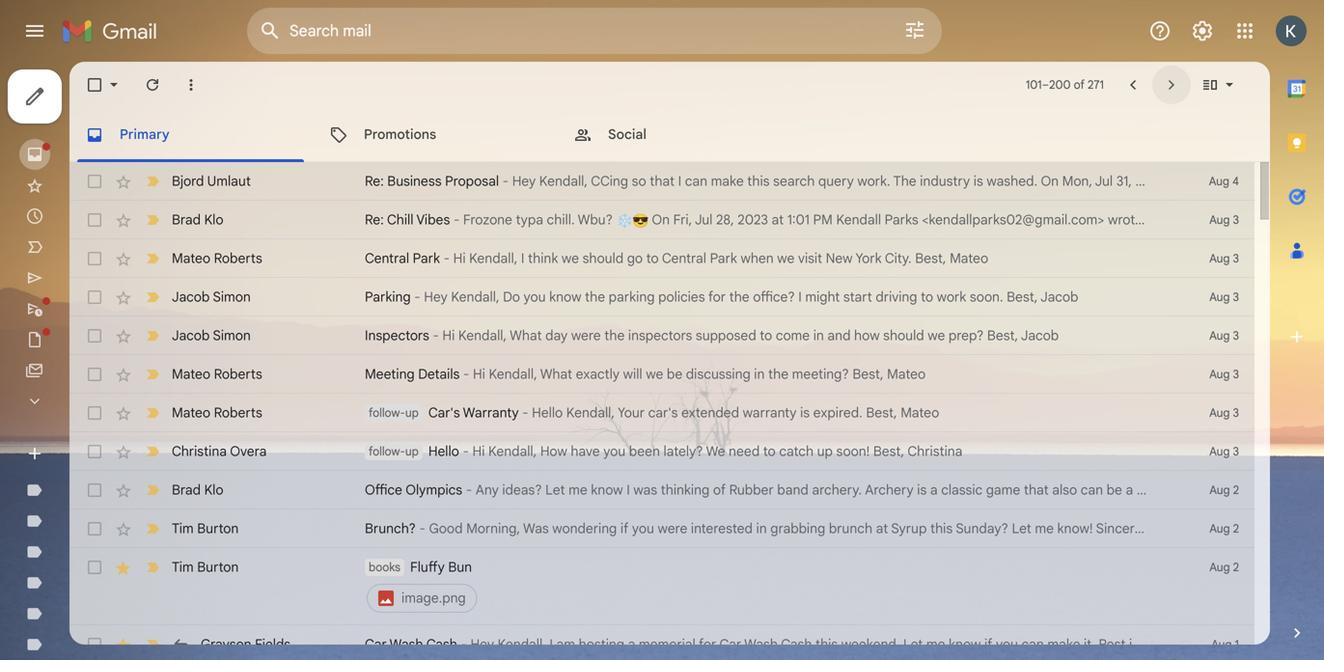 Task type: describe. For each thing, give the bounding box(es) containing it.
😎 image
[[633, 213, 649, 229]]

this for cash
[[816, 636, 838, 653]]

best, down how
[[853, 366, 884, 383]]

wbu?
[[578, 211, 613, 228]]

driving
[[876, 289, 918, 306]]

do
[[503, 289, 520, 306]]

- down warranty
[[463, 443, 469, 460]]

to left work
[[921, 289, 934, 306]]

aug 3 for hi kendall, i think we should go to central park when we visit new york city. best, mateo
[[1210, 252, 1240, 266]]

6 aug 3 from the top
[[1210, 406, 1240, 421]]

prep?
[[949, 327, 984, 344]]

let for hey kendall, i am hosting a memorial for car wash cash this weekend. let me know if you can make it. rest in peace my beloved car wash. w
[[904, 636, 923, 653]]

meeting details - hi kendall, what exactly will we be discussing in the meeting? best, mateo
[[365, 366, 926, 383]]

parking
[[609, 289, 655, 306]]

klo for re: chill vibes
[[204, 211, 224, 228]]

klo for office olympics
[[204, 482, 224, 499]]

1 horizontal spatial on
[[1041, 173, 1059, 190]]

let for good morning, was wondering if you were interested in grabbing brunch at syrup this sunday? let me know! sincerely, tim
[[1012, 521, 1032, 537]]

0 horizontal spatial on
[[652, 211, 670, 228]]

any
[[476, 482, 499, 499]]

york
[[856, 250, 882, 267]]

settings image
[[1192, 19, 1215, 42]]

in right the rest
[[1130, 636, 1141, 653]]

olympics
[[406, 482, 463, 499]]

the up exactly
[[605, 327, 625, 344]]

- left any
[[466, 482, 472, 499]]

1 horizontal spatial if
[[985, 636, 993, 653]]

start
[[844, 289, 873, 306]]

the left parking
[[585, 289, 606, 306]]

1 horizontal spatial that
[[1024, 482, 1049, 499]]

aug for hey kendall, do you know the parking policies for the office? i might start driving to work soon. best, jacob
[[1210, 290, 1231, 305]]

0 vertical spatial that
[[650, 173, 675, 190]]

primary
[[120, 126, 170, 143]]

catch
[[780, 443, 814, 460]]

up left 'soon!'
[[818, 443, 833, 460]]

kno
[[1308, 482, 1325, 499]]

meeting?
[[793, 366, 850, 383]]

gmail image
[[62, 12, 167, 50]]

0 horizontal spatial hello
[[429, 443, 460, 460]]

to left 'come'
[[760, 327, 773, 344]]

kendall, up chill.
[[540, 173, 588, 190]]

2 christina from the left
[[908, 443, 963, 460]]

3 roberts from the top
[[214, 405, 262, 422]]

200
[[1050, 78, 1071, 92]]

1 vertical spatial at
[[772, 211, 784, 228]]

supposed
[[696, 327, 757, 344]]

it.
[[1085, 636, 1096, 653]]

in left grabbing
[[757, 521, 767, 537]]

are
[[1272, 211, 1292, 228]]

aug for hey kendall, i am hosting a memorial for car wash cash this weekend. let me know if you can make it. rest in peace my beloved car wash. w
[[1212, 638, 1233, 652]]

expired.
[[814, 405, 863, 422]]

grayson
[[201, 636, 252, 653]]

burton for second row from the bottom
[[197, 559, 239, 576]]

we left "prep?"
[[928, 327, 946, 344]]

we right think
[[562, 250, 579, 267]]

3 for hey kendall, do you know the parking policies for the office? i might start driving to work soon. best, jacob
[[1234, 290, 1240, 305]]

2 park from the left
[[710, 250, 738, 267]]

mon,
[[1063, 173, 1093, 190]]

fri,
[[674, 211, 693, 228]]

policies
[[659, 289, 705, 306]]

4:00
[[1186, 173, 1215, 190]]

city.
[[885, 250, 912, 267]]

been
[[629, 443, 660, 460]]

0 horizontal spatial should
[[583, 250, 624, 267]]

the left office?
[[730, 289, 750, 306]]

0 horizontal spatial can
[[685, 173, 708, 190]]

- right vibes
[[454, 211, 460, 228]]

up for hello kendall, your car's extended warranty is expired. best, mateo
[[405, 406, 419, 421]]

Search mail text field
[[290, 21, 850, 41]]

0 horizontal spatial how
[[541, 443, 568, 460]]

1 wash from the left
[[390, 636, 423, 653]]

1 horizontal spatial know
[[591, 482, 623, 499]]

refresh image
[[143, 75, 162, 95]]

1 vertical spatial make
[[1048, 636, 1081, 653]]

extended
[[682, 405, 740, 422]]

row containing christina overa
[[70, 433, 1255, 471]]

aug 3 for hi kendall, what day were the inspectors supposed to come in and how should we prep? best, jacob
[[1210, 329, 1240, 343]]

was
[[634, 482, 658, 499]]

rubber
[[730, 482, 774, 499]]

3 for frozone typa chill. wbu?
[[1234, 213, 1240, 227]]

archery.
[[813, 482, 862, 499]]

1 horizontal spatial pm
[[1219, 173, 1238, 190]]

car wash cash - hey kendall, i am hosting a memorial for car wash cash this weekend. let me know if you can make it. rest in peace my beloved car wash. w
[[365, 636, 1325, 653]]

good
[[429, 521, 463, 537]]

kendall, down frozone on the left top of page
[[469, 250, 518, 267]]

grayson fields
[[201, 636, 291, 653]]

my
[[1186, 636, 1204, 653]]

grabbing
[[771, 521, 826, 537]]

2 wash from the left
[[745, 636, 778, 653]]

1 horizontal spatial is
[[918, 482, 927, 499]]

31,
[[1117, 173, 1133, 190]]

0 horizontal spatial a
[[628, 636, 636, 653]]

support image
[[1149, 19, 1172, 42]]

warranty
[[463, 405, 519, 422]]

main menu image
[[23, 19, 46, 42]]

details
[[418, 366, 460, 383]]

office olympics - any ideas? let me know i was thinking of rubber band archery. archery is a classic game that also can be a little dangerous if you don't kno
[[365, 482, 1325, 499]]

1 horizontal spatial parks
[[1290, 173, 1324, 190]]

chill
[[1244, 211, 1268, 228]]

brad for re: chill vibes
[[172, 211, 201, 228]]

0 horizontal spatial is
[[801, 405, 810, 422]]

inspectors
[[629, 327, 693, 344]]

proposal
[[445, 173, 499, 190]]

0 horizontal spatial know
[[550, 289, 582, 306]]

was
[[523, 521, 549, 537]]

<kendallparks02@gmail.com>
[[923, 211, 1105, 228]]

sunday?
[[956, 521, 1009, 537]]

3 row from the top
[[70, 239, 1255, 278]]

2 row from the top
[[70, 201, 1325, 239]]

hi up the details at the bottom left of page
[[443, 327, 455, 344]]

wondering
[[553, 521, 617, 537]]

1 horizontal spatial kendall
[[1242, 173, 1287, 190]]

dangerous
[[1167, 482, 1232, 499]]

best, right expired.
[[867, 405, 898, 422]]

2 central from the left
[[662, 250, 707, 267]]

follow- for car's warranty
[[369, 406, 405, 421]]

brad klo for re: chill vibes
[[172, 211, 224, 228]]

brunch? - good morning, was wondering if you were interested in grabbing brunch at syrup this sunday? let me know! sincerely, tim
[[365, 521, 1180, 537]]

archery
[[866, 482, 914, 499]]

0 horizontal spatial me
[[569, 482, 588, 499]]

3 for hi kendall, what day were the inspectors supposed to come in and how should we prep? best, jacob
[[1234, 329, 1240, 343]]

i left might
[[799, 289, 802, 306]]

beloved
[[1207, 636, 1256, 653]]

morning,
[[467, 521, 521, 537]]

follow- for hello
[[369, 445, 405, 459]]

0 vertical spatial at
[[1170, 173, 1182, 190]]

inspectors
[[365, 327, 430, 344]]

aug 4
[[1210, 174, 1240, 189]]

main content containing primary
[[70, 62, 1325, 661]]

0 vertical spatial is
[[974, 173, 984, 190]]

industry
[[921, 173, 971, 190]]

hi right the details at the bottom left of page
[[473, 366, 486, 383]]

have
[[571, 443, 600, 460]]

row containing bjord umlaut
[[70, 162, 1325, 201]]

7 aug 3 from the top
[[1210, 445, 1240, 459]]

aug 3 for frozone typa chill. wbu?
[[1210, 213, 1240, 227]]

to right go
[[647, 250, 659, 267]]

2 cash from the left
[[781, 636, 813, 653]]

you down was
[[632, 521, 655, 537]]

kendall, left 'do' at top
[[451, 289, 500, 306]]

newer image
[[1124, 75, 1143, 95]]

6 3 from the top
[[1234, 406, 1240, 421]]

row containing grayson fields
[[70, 626, 1325, 661]]

brad klo for office olympics
[[172, 482, 224, 499]]

fluffy
[[410, 559, 445, 576]]

- right proposal
[[503, 173, 509, 190]]

office
[[365, 482, 403, 499]]

aug for frozone typa chill. wbu?
[[1210, 213, 1231, 227]]

5 row from the top
[[70, 317, 1255, 355]]

❄ image
[[617, 213, 633, 229]]

2 for office olympics - any ideas? let me know i was thinking of rubber band archery. archery is a classic game that also can be a little dangerous if you don't kno
[[1234, 483, 1240, 498]]

3 for hi kendall, i think we should go to central park when we visit new york city. best, mateo
[[1234, 252, 1240, 266]]

brad,
[[1177, 211, 1210, 228]]

0 horizontal spatial pm
[[814, 211, 833, 228]]

1 central from the left
[[365, 250, 410, 267]]

day
[[546, 327, 568, 344]]

271
[[1088, 78, 1105, 92]]

peace
[[1144, 636, 1182, 653]]

best, right "prep?"
[[988, 327, 1019, 344]]

parking - hey kendall, do you know the parking policies for the office? i might start driving to work soon. best, jacob
[[365, 289, 1079, 306]]

0 vertical spatial jul
[[1096, 173, 1114, 190]]

2 horizontal spatial know
[[949, 636, 982, 653]]

1 horizontal spatial 2023
[[1136, 173, 1167, 190]]

7 3 from the top
[[1234, 445, 1240, 459]]

best, right city.
[[916, 250, 947, 267]]

promotions
[[364, 126, 437, 143]]

kendall, up warranty
[[489, 366, 538, 383]]

cell containing fluffy bun
[[365, 558, 1159, 616]]

2 horizontal spatial if
[[1236, 482, 1244, 499]]

bun
[[448, 559, 472, 576]]

0 horizontal spatial kendall
[[837, 211, 882, 228]]

aug for hey kendall, ccing so that i can make this search query work. the industry is washed. on mon, jul 31, 2023 at 4:00 pm kendall parks 
[[1210, 174, 1230, 189]]

we
[[707, 443, 726, 460]]

re: chill vibes
[[365, 211, 450, 228]]

11 row from the top
[[70, 549, 1255, 626]]

thinking
[[661, 482, 710, 499]]

brunch?
[[365, 521, 416, 537]]

i left was
[[627, 482, 630, 499]]

- up the details at the bottom left of page
[[433, 327, 439, 344]]

- down image.png
[[461, 636, 467, 653]]

aug for hi kendall, what day were the inspectors supposed to come in and how should we prep? best, jacob
[[1210, 329, 1231, 343]]

bjord umlaut
[[172, 173, 251, 190]]

3 2 from the top
[[1234, 561, 1240, 575]]

band
[[778, 482, 809, 499]]

search mail image
[[253, 14, 288, 48]]

hey left brad,
[[1150, 211, 1174, 228]]

4
[[1233, 174, 1240, 189]]

brad for office olympics
[[172, 482, 201, 499]]

0 vertical spatial for
[[709, 289, 726, 306]]

1 horizontal spatial be
[[1107, 482, 1123, 499]]

–
[[1043, 78, 1050, 92]]

hey up typa
[[512, 173, 536, 190]]

overa
[[230, 443, 267, 460]]

primary tab
[[70, 108, 312, 162]]

2 for brunch? - good morning, was wondering if you were interested in grabbing brunch at syrup this sunday? let me know! sincerely, tim
[[1234, 522, 1240, 536]]

kendall, up ideas?
[[489, 443, 537, 460]]

soon!
[[837, 443, 870, 460]]

- right warranty
[[523, 405, 529, 422]]

your
[[618, 405, 645, 422]]

think
[[528, 250, 559, 267]]

2 horizontal spatial a
[[1127, 482, 1134, 499]]

meeting
[[365, 366, 415, 383]]



Task type: locate. For each thing, give the bounding box(es) containing it.
should right how
[[884, 327, 925, 344]]

jul
[[1096, 173, 1114, 190], [695, 211, 713, 228]]

2 vertical spatial mateo roberts
[[172, 405, 262, 422]]

1 vertical spatial re:
[[365, 211, 384, 228]]

were down thinking
[[658, 521, 688, 537]]

1 aug 3 from the top
[[1210, 213, 1240, 227]]

0 vertical spatial klo
[[204, 211, 224, 228]]

on left mon,
[[1041, 173, 1059, 190]]

hosting
[[579, 636, 625, 653]]

1 horizontal spatial central
[[662, 250, 707, 267]]

car
[[1259, 636, 1279, 653]]

car's
[[649, 405, 678, 422]]

4 3 from the top
[[1234, 329, 1240, 343]]

tim burton for 10th row from the top of the main content containing primary
[[172, 521, 239, 537]]

best, right soon.
[[1007, 289, 1039, 306]]

cash left weekend.
[[781, 636, 813, 653]]

mateo roberts for meeting details
[[172, 366, 262, 383]]

0 horizontal spatial make
[[711, 173, 744, 190]]

re: for re: business proposal - hey kendall, ccing so that i can make this search query work. the industry is washed. on mon, jul 31, 2023 at 4:00 pm kendall parks 
[[365, 173, 384, 190]]

main content
[[70, 62, 1325, 661]]

3 for hi kendall, what exactly will we be discussing in the meeting? best, mateo
[[1234, 367, 1240, 382]]

image.png
[[402, 590, 466, 607]]

- right parking
[[415, 289, 421, 306]]

should left go
[[583, 250, 624, 267]]

1 vertical spatial that
[[1024, 482, 1049, 499]]

1 vertical spatial pm
[[814, 211, 833, 228]]

christina overa
[[172, 443, 267, 460]]

little
[[1137, 482, 1163, 499]]

1 burton from the top
[[197, 521, 239, 537]]

central park - hi kendall, i think we should go to central park when we visit new york city. best, mateo
[[365, 250, 989, 267]]

up inside follow-up car's warranty - hello kendall, your car's extended warranty is expired. best, mateo
[[405, 406, 419, 421]]

be left little
[[1107, 482, 1123, 499]]

follow- inside follow-up car's warranty - hello kendall, your car's extended warranty is expired. best, mateo
[[369, 406, 405, 421]]

0 vertical spatial simon
[[213, 289, 251, 306]]

advanced search options image
[[896, 11, 935, 49]]

1 vertical spatial for
[[699, 636, 717, 653]]

this for syrup
[[931, 521, 953, 537]]

come
[[776, 327, 810, 344]]

0 vertical spatial kendall
[[1242, 173, 1287, 190]]

2 mateo roberts from the top
[[172, 366, 262, 383]]

0 vertical spatial let
[[546, 482, 565, 499]]

0 horizontal spatial at
[[772, 211, 784, 228]]

let right weekend.
[[904, 636, 923, 653]]

jacob simon for inspectors
[[172, 327, 251, 344]]

1 vertical spatial be
[[1107, 482, 1123, 499]]

1 horizontal spatial car
[[720, 636, 742, 653]]

in up warranty
[[755, 366, 765, 383]]

this right syrup
[[931, 521, 953, 537]]

0 horizontal spatial wash
[[390, 636, 423, 653]]

1 horizontal spatial a
[[931, 482, 938, 499]]

row
[[70, 162, 1325, 201], [70, 201, 1325, 239], [70, 239, 1255, 278], [70, 278, 1255, 317], [70, 317, 1255, 355], [70, 355, 1255, 394], [70, 394, 1255, 433], [70, 433, 1255, 471], [70, 471, 1325, 510], [70, 510, 1255, 549], [70, 549, 1255, 626], [70, 626, 1325, 661]]

4 aug 3 from the top
[[1210, 329, 1240, 343]]

0 horizontal spatial cash
[[427, 636, 458, 653]]

9 row from the top
[[70, 471, 1325, 510]]

classic
[[942, 482, 983, 499]]

10 row from the top
[[70, 510, 1255, 549]]

re: business proposal - hey kendall, ccing so that i can make this search query work. the industry is washed. on mon, jul 31, 2023 at 4:00 pm kendall parks 
[[365, 173, 1325, 190]]

simon for parking - hey kendall, do you know the parking policies for the office? i might start driving to work soon. best, jacob
[[213, 289, 251, 306]]

1 horizontal spatial park
[[710, 250, 738, 267]]

0 vertical spatial brad
[[172, 211, 201, 228]]

2 burton from the top
[[197, 559, 239, 576]]

up
[[405, 406, 419, 421], [818, 443, 833, 460], [405, 445, 419, 459]]

1 cash from the left
[[427, 636, 458, 653]]

2 aug 2 from the top
[[1210, 522, 1240, 536]]

2 vertical spatial if
[[985, 636, 993, 653]]

0 horizontal spatial be
[[667, 366, 683, 383]]

0 vertical spatial me
[[569, 482, 588, 499]]

5 3 from the top
[[1234, 367, 1240, 382]]

up for hi kendall, how have you been lately? we need to catch up soon! best, christina
[[405, 445, 419, 459]]

at left syrup
[[876, 521, 889, 537]]

2 jacob simon from the top
[[172, 327, 251, 344]]

- left good
[[420, 521, 426, 537]]

4 row from the top
[[70, 278, 1255, 317]]

2 vertical spatial aug 2
[[1210, 561, 1240, 575]]

0 vertical spatial 2
[[1234, 483, 1240, 498]]

2 simon from the top
[[213, 327, 251, 344]]

aug 1
[[1212, 638, 1240, 652]]

1 mateo roberts from the top
[[172, 250, 262, 267]]

0 vertical spatial brad klo
[[172, 211, 224, 228]]

kendall, up have
[[567, 405, 615, 422]]

0 vertical spatial be
[[667, 366, 683, 383]]

toggle split pane mode image
[[1201, 75, 1221, 95]]

28,
[[717, 211, 735, 228]]

what left day
[[510, 327, 542, 344]]

1 vertical spatial 2
[[1234, 522, 1240, 536]]

- down vibes
[[444, 250, 450, 267]]

game
[[987, 482, 1021, 499]]

for
[[709, 289, 726, 306], [699, 636, 717, 653]]

1 park from the left
[[413, 250, 440, 267]]

1 vertical spatial should
[[884, 327, 925, 344]]

-
[[503, 173, 509, 190], [454, 211, 460, 228], [444, 250, 450, 267], [415, 289, 421, 306], [433, 327, 439, 344], [463, 366, 470, 383], [523, 405, 529, 422], [463, 443, 469, 460], [466, 482, 472, 499], [420, 521, 426, 537], [461, 636, 467, 653]]

christina up classic at the bottom right of the page
[[908, 443, 963, 460]]

you?
[[1295, 211, 1324, 228]]

be
[[667, 366, 683, 383], [1107, 482, 1123, 499]]

1 re: from the top
[[365, 173, 384, 190]]

can left it.
[[1022, 636, 1045, 653]]

2 car from the left
[[720, 636, 742, 653]]

1 horizontal spatial jul
[[1096, 173, 1114, 190]]

jacob
[[172, 289, 210, 306], [1041, 289, 1079, 306], [172, 327, 210, 344], [1022, 327, 1060, 344]]

tab list containing primary
[[70, 108, 1271, 162]]

aug 2 for brunch? - good morning, was wondering if you were interested in grabbing brunch at syrup this sunday? let me know! sincerely, tim
[[1210, 522, 1240, 536]]

how
[[1213, 211, 1240, 228], [541, 443, 568, 460]]

don't
[[1273, 482, 1305, 499]]

1 horizontal spatial at
[[876, 521, 889, 537]]

what down day
[[541, 366, 573, 383]]

- frozone typa chill. wbu?
[[450, 211, 617, 228]]

roberts for central
[[214, 250, 262, 267]]

navigation
[[0, 62, 232, 661]]

0 vertical spatial if
[[1236, 482, 1244, 499]]

grayson fields cell
[[172, 635, 365, 655]]

wash down image.png
[[390, 636, 423, 653]]

2023 right 31,
[[1136, 173, 1167, 190]]

me right weekend.
[[927, 636, 946, 653]]

1 horizontal spatial how
[[1213, 211, 1240, 228]]

1 vertical spatial let
[[1012, 521, 1032, 537]]

simon
[[213, 289, 251, 306], [213, 327, 251, 344]]

me for good morning, was wondering if you were interested in grabbing brunch at syrup this sunday? let me know! sincerely, tim
[[1036, 521, 1055, 537]]

me
[[569, 482, 588, 499], [1036, 521, 1055, 537], [927, 636, 946, 653]]

am
[[557, 636, 576, 653]]

how left chill
[[1213, 211, 1240, 228]]

1 brad from the top
[[172, 211, 201, 228]]

car down books
[[365, 636, 387, 653]]

visit
[[799, 250, 823, 267]]

follow- down meeting
[[369, 406, 405, 421]]

6 row from the top
[[70, 355, 1255, 394]]

jacob simon
[[172, 289, 251, 306], [172, 327, 251, 344]]

0 vertical spatial pm
[[1219, 173, 1238, 190]]

7 row from the top
[[70, 394, 1255, 433]]

0 vertical spatial hello
[[532, 405, 563, 422]]

pm right 4:00
[[1219, 173, 1238, 190]]

know!
[[1058, 521, 1094, 537]]

in left the and at right
[[814, 327, 825, 344]]

0 vertical spatial this
[[748, 173, 770, 190]]

klo down bjord umlaut
[[204, 211, 224, 228]]

christina left overa
[[172, 443, 227, 460]]

2 brad from the top
[[172, 482, 201, 499]]

0 horizontal spatial were
[[572, 327, 601, 344]]

this left search
[[748, 173, 770, 190]]

interested
[[691, 521, 753, 537]]

1 vertical spatial aug 2
[[1210, 522, 1240, 536]]

social tab
[[558, 108, 802, 162]]

you right have
[[604, 443, 626, 460]]

hi up any
[[473, 443, 485, 460]]

1 horizontal spatial hello
[[532, 405, 563, 422]]

2 vertical spatial 2
[[1234, 561, 1240, 575]]

hey right parking
[[424, 289, 448, 306]]

washed.
[[987, 173, 1038, 190]]

park left when
[[710, 250, 738, 267]]

can for me
[[1022, 636, 1045, 653]]

1 vertical spatial parks
[[885, 211, 919, 228]]

1 vertical spatial brad
[[172, 482, 201, 499]]

is right industry
[[974, 173, 984, 190]]

jul left 31,
[[1096, 173, 1114, 190]]

0 horizontal spatial let
[[546, 482, 565, 499]]

aug 2
[[1210, 483, 1240, 498], [1210, 522, 1240, 536], [1210, 561, 1240, 575]]

2 horizontal spatial at
[[1170, 173, 1182, 190]]

2 horizontal spatial me
[[1036, 521, 1055, 537]]

None search field
[[247, 8, 943, 54]]

syrup
[[892, 521, 927, 537]]

0 vertical spatial re:
[[365, 173, 384, 190]]

1 simon from the top
[[213, 289, 251, 306]]

kendall, down 'do' at top
[[459, 327, 507, 344]]

1 vertical spatial follow-
[[369, 445, 405, 459]]

at left 1:01 at the right top of page
[[772, 211, 784, 228]]

on right 😎 image
[[652, 211, 670, 228]]

simon for inspectors - hi kendall, what day were the inspectors supposed to come in and how should we prep? best, jacob
[[213, 327, 251, 344]]

make up 28,
[[711, 173, 744, 190]]

klo down christina overa
[[204, 482, 224, 499]]

to
[[647, 250, 659, 267], [921, 289, 934, 306], [760, 327, 773, 344], [764, 443, 776, 460]]

hi down frozone on the left top of page
[[454, 250, 466, 267]]

follow-up car's warranty - hello kendall, your car's extended warranty is expired. best, mateo
[[369, 405, 940, 422]]

park down vibes
[[413, 250, 440, 267]]

3 aug 3 from the top
[[1210, 290, 1240, 305]]

promotions tab
[[314, 108, 557, 162]]

christina
[[172, 443, 227, 460], [908, 443, 963, 460]]

search
[[774, 173, 815, 190]]

books
[[369, 561, 401, 575]]

a right hosting
[[628, 636, 636, 653]]

1 2 from the top
[[1234, 483, 1240, 498]]

0 horizontal spatial christina
[[172, 443, 227, 460]]

kendall right 4
[[1242, 173, 1287, 190]]

hello
[[532, 405, 563, 422], [429, 443, 460, 460]]

brad down christina overa
[[172, 482, 201, 499]]

1 vertical spatial jacob simon
[[172, 327, 251, 344]]

0 vertical spatial were
[[572, 327, 601, 344]]

1 vertical spatial what
[[541, 366, 573, 383]]

1 klo from the top
[[204, 211, 224, 228]]

that right so
[[650, 173, 675, 190]]

1 vertical spatial know
[[591, 482, 623, 499]]

burton for 10th row from the top of the main content containing primary
[[197, 521, 239, 537]]

1 vertical spatial tim burton
[[172, 559, 239, 576]]

hello right warranty
[[532, 405, 563, 422]]

jacob simon for parking
[[172, 289, 251, 306]]

2 vertical spatial is
[[918, 482, 927, 499]]

soon.
[[970, 289, 1004, 306]]

follow- inside follow-up hello - hi kendall, how have you been lately? we need to catch up soon! best, christina
[[369, 445, 405, 459]]

1 vertical spatial brad klo
[[172, 482, 224, 499]]

tim burton for second row from the bottom
[[172, 559, 239, 576]]

1 row from the top
[[70, 162, 1325, 201]]

1 horizontal spatial should
[[884, 327, 925, 344]]

2 klo from the top
[[204, 482, 224, 499]]

2 tim burton from the top
[[172, 559, 239, 576]]

1 3 from the top
[[1234, 213, 1240, 227]]

i left the am
[[550, 636, 553, 653]]

1 vertical spatial mateo roberts
[[172, 366, 262, 383]]

3 mateo roberts from the top
[[172, 405, 262, 422]]

1 vertical spatial klo
[[204, 482, 224, 499]]

cell
[[365, 558, 1159, 616]]

to right need
[[764, 443, 776, 460]]

5 aug 3 from the top
[[1210, 367, 1240, 382]]

hey down bun
[[471, 636, 494, 653]]

aug 3
[[1210, 213, 1240, 227], [1210, 252, 1240, 266], [1210, 290, 1240, 305], [1210, 329, 1240, 343], [1210, 367, 1240, 382], [1210, 406, 1240, 421], [1210, 445, 1240, 459]]

2 horizontal spatial is
[[974, 173, 984, 190]]

up left car's
[[405, 406, 419, 421]]

None checkbox
[[85, 75, 104, 95], [85, 172, 104, 191], [85, 211, 104, 230], [85, 249, 104, 268], [85, 481, 104, 500], [85, 75, 104, 95], [85, 172, 104, 191], [85, 211, 104, 230], [85, 249, 104, 268], [85, 481, 104, 500]]

be up car's
[[667, 366, 683, 383]]

this
[[748, 173, 770, 190], [931, 521, 953, 537], [816, 636, 838, 653]]

1 jacob simon from the top
[[172, 289, 251, 306]]

2 vertical spatial know
[[949, 636, 982, 653]]

1
[[1236, 638, 1240, 652]]

1 brad klo from the top
[[172, 211, 224, 228]]

know left was
[[591, 482, 623, 499]]

2 re: from the top
[[365, 211, 384, 228]]

1 vertical spatial this
[[931, 521, 953, 537]]

of
[[713, 482, 726, 499]]

for right policies
[[709, 289, 726, 306]]

re: left chill
[[365, 211, 384, 228]]

1 aug 2 from the top
[[1210, 483, 1240, 498]]

i up fri,
[[679, 173, 682, 190]]

1 vertical spatial 2023
[[738, 211, 769, 228]]

1 christina from the left
[[172, 443, 227, 460]]

follow-up hello - hi kendall, how have you been lately? we need to catch up soon! best, christina
[[369, 443, 963, 460]]

hey
[[512, 173, 536, 190], [1150, 211, 1174, 228], [424, 289, 448, 306], [471, 636, 494, 653]]

typa
[[516, 211, 544, 228]]

burton up grayson
[[197, 559, 239, 576]]

2 brad klo from the top
[[172, 482, 224, 499]]

aug 2 down dangerous
[[1210, 522, 1240, 536]]

we left visit
[[778, 250, 795, 267]]

aug for hi kendall, i think we should go to central park when we visit new york city. best, mateo
[[1210, 252, 1231, 266]]

1 vertical spatial roberts
[[214, 366, 262, 383]]

if
[[1236, 482, 1244, 499], [621, 521, 629, 537], [985, 636, 993, 653]]

mateo roberts for central park
[[172, 250, 262, 267]]

might
[[806, 289, 840, 306]]

1 vertical spatial if
[[621, 521, 629, 537]]

0 vertical spatial parks
[[1290, 173, 1324, 190]]

kendall
[[1242, 173, 1287, 190], [837, 211, 882, 228]]

0 horizontal spatial jul
[[695, 211, 713, 228]]

2 3 from the top
[[1234, 252, 1240, 266]]

1 roberts from the top
[[214, 250, 262, 267]]

wrote:
[[1109, 211, 1147, 228]]

when
[[741, 250, 774, 267]]

work
[[937, 289, 967, 306]]

2 follow- from the top
[[369, 445, 405, 459]]

the up warranty
[[769, 366, 789, 383]]

aug for good morning, was wondering if you were interested in grabbing brunch at syrup this sunday? let me know! sincerely, tim
[[1210, 522, 1231, 536]]

on
[[1041, 173, 1059, 190], [652, 211, 670, 228]]

weekend.
[[842, 636, 900, 653]]

roberts for meeting
[[214, 366, 262, 383]]

1 horizontal spatial cash
[[781, 636, 813, 653]]

a
[[931, 482, 938, 499], [1127, 482, 1134, 499], [628, 636, 636, 653]]

need
[[729, 443, 760, 460]]

0 horizontal spatial 2023
[[738, 211, 769, 228]]

kendall, left the am
[[498, 636, 546, 653]]

1 horizontal spatial can
[[1022, 636, 1045, 653]]

1 vertical spatial were
[[658, 521, 688, 537]]

cash
[[427, 636, 458, 653], [781, 636, 813, 653]]

tim burton down christina overa
[[172, 521, 239, 537]]

were right day
[[572, 327, 601, 344]]

query
[[819, 173, 854, 190]]

8 row from the top
[[70, 433, 1255, 471]]

1 vertical spatial jul
[[695, 211, 713, 228]]

101 – 200
[[1026, 78, 1071, 92]]

more image
[[182, 75, 201, 95]]

2 vertical spatial at
[[876, 521, 889, 537]]

0 vertical spatial make
[[711, 173, 744, 190]]

0 horizontal spatial parks
[[885, 211, 919, 228]]

2 roberts from the top
[[214, 366, 262, 383]]

you left it.
[[997, 636, 1019, 653]]

aug 2 for office olympics - any ideas? let me know i was thinking of rubber band archery. archery is a classic game that also can be a little dangerous if you don't kno
[[1210, 483, 1240, 498]]

aug
[[1210, 174, 1230, 189], [1210, 213, 1231, 227], [1210, 252, 1231, 266], [1210, 290, 1231, 305], [1210, 329, 1231, 343], [1210, 367, 1231, 382], [1210, 406, 1231, 421], [1210, 445, 1231, 459], [1210, 483, 1231, 498], [1210, 522, 1231, 536], [1210, 561, 1231, 575], [1212, 638, 1233, 652]]

0 horizontal spatial central
[[365, 250, 410, 267]]

1 vertical spatial how
[[541, 443, 568, 460]]

let right ideas?
[[546, 482, 565, 499]]

3 3 from the top
[[1234, 290, 1240, 305]]

can for classic
[[1081, 482, 1104, 499]]

how left have
[[541, 443, 568, 460]]

you right 'do' at top
[[524, 289, 546, 306]]

inspectors - hi kendall, what day were the inspectors supposed to come in and how should we prep? best, jacob
[[365, 327, 1060, 344]]

1 tim burton from the top
[[172, 521, 239, 537]]

tim burton up grayson
[[172, 559, 239, 576]]

wash.
[[1283, 636, 1318, 653]]

3 aug 2 from the top
[[1210, 561, 1240, 575]]

mateo
[[172, 250, 211, 267], [950, 250, 989, 267], [172, 366, 211, 383], [888, 366, 926, 383], [172, 405, 211, 422], [901, 405, 940, 422]]

0 vertical spatial aug 2
[[1210, 483, 1240, 498]]

0 horizontal spatial if
[[621, 521, 629, 537]]

1 follow- from the top
[[369, 406, 405, 421]]

re: for re: chill vibes
[[365, 211, 384, 228]]

0 vertical spatial tim burton
[[172, 521, 239, 537]]

me for hey kendall, i am hosting a memorial for car wash cash this weekend. let me know if you can make it. rest in peace my beloved car wash. w
[[927, 636, 946, 653]]

None checkbox
[[85, 288, 104, 307], [85, 326, 104, 346], [85, 365, 104, 384], [85, 404, 104, 423], [85, 442, 104, 462], [85, 520, 104, 539], [85, 558, 104, 577], [85, 635, 104, 655], [85, 288, 104, 307], [85, 326, 104, 346], [85, 365, 104, 384], [85, 404, 104, 423], [85, 442, 104, 462], [85, 520, 104, 539], [85, 558, 104, 577], [85, 635, 104, 655]]

lately?
[[664, 443, 704, 460]]

can up fri,
[[685, 173, 708, 190]]

1 horizontal spatial let
[[904, 636, 923, 653]]

aug 3 for hi kendall, what exactly will we be discussing in the meeting? best, mateo
[[1210, 367, 1240, 382]]

aug 3 for hey kendall, do you know the parking policies for the office? i might start driving to work soon. best, jacob
[[1210, 290, 1240, 305]]

you left don't
[[1247, 482, 1270, 499]]

kendall up york
[[837, 211, 882, 228]]

burton
[[197, 521, 239, 537], [197, 559, 239, 576]]

work.
[[858, 173, 891, 190]]

car right memorial
[[720, 636, 742, 653]]

business
[[388, 173, 442, 190]]

tab list
[[1271, 62, 1325, 591], [70, 108, 1271, 162]]

aug for hi kendall, what exactly will we be discussing in the meeting? best, mateo
[[1210, 367, 1231, 382]]

at
[[1170, 173, 1182, 190], [772, 211, 784, 228], [876, 521, 889, 537]]

2 aug 3 from the top
[[1210, 252, 1240, 266]]

1 car from the left
[[365, 636, 387, 653]]

we right will
[[646, 366, 664, 383]]

0 vertical spatial what
[[510, 327, 542, 344]]

that
[[650, 173, 675, 190], [1024, 482, 1049, 499]]

101
[[1026, 78, 1043, 92]]

on fri, jul 28, 2023 at 1:01 pm kendall parks <kendallparks02@gmail.com> wrote: hey brad, how chill are you? 
[[649, 211, 1325, 228]]

0 horizontal spatial this
[[748, 173, 770, 190]]

jul right fri,
[[695, 211, 713, 228]]

2 2 from the top
[[1234, 522, 1240, 536]]

make
[[711, 173, 744, 190], [1048, 636, 1081, 653]]

up inside follow-up hello - hi kendall, how have you been lately? we need to catch up soon! best, christina
[[405, 445, 419, 459]]

aug for any ideas? let me know i was thinking of rubber band archery. archery is a classic game that also can be a little dangerous if you don't kno
[[1210, 483, 1231, 498]]

know
[[550, 289, 582, 306], [591, 482, 623, 499], [949, 636, 982, 653]]

i left think
[[521, 250, 525, 267]]

12 row from the top
[[70, 626, 1325, 661]]

that left also
[[1024, 482, 1049, 499]]

1 vertical spatial is
[[801, 405, 810, 422]]

0 horizontal spatial that
[[650, 173, 675, 190]]

best, right 'soon!'
[[874, 443, 905, 460]]

tab list inside main content
[[70, 108, 1271, 162]]

- right the details at the bottom left of page
[[463, 366, 470, 383]]



Task type: vqa. For each thing, say whether or not it's contained in the screenshot.
the topmost know
yes



